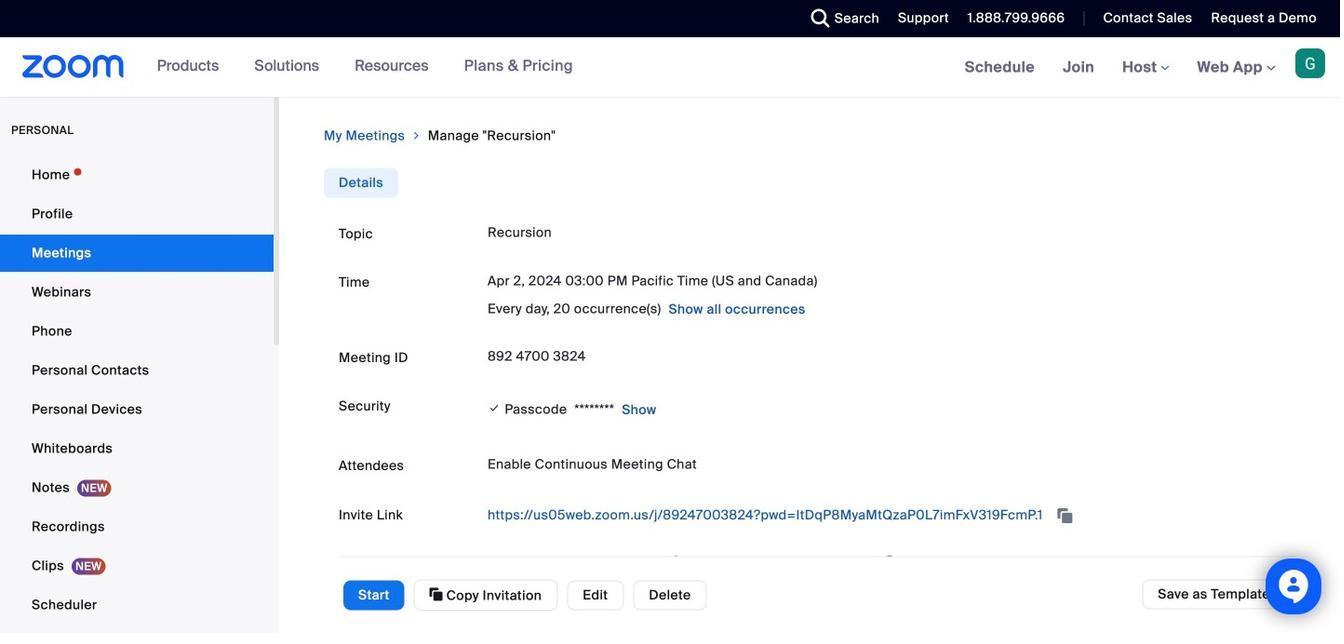 Task type: vqa. For each thing, say whether or not it's contained in the screenshot.
checked icon
yes



Task type: describe. For each thing, give the bounding box(es) containing it.
manage recursion navigation
[[324, 127, 1296, 146]]

product information navigation
[[143, 37, 587, 97]]

add to outlook calendar (.ics) image
[[664, 555, 683, 574]]

manage my meeting tab control tab list
[[324, 168, 398, 198]]

add to yahoo calendar image
[[881, 555, 900, 574]]

right image
[[411, 127, 422, 145]]



Task type: locate. For each thing, give the bounding box(es) containing it.
copy image
[[430, 586, 443, 603]]

meetings navigation
[[951, 37, 1341, 98]]

banner
[[0, 37, 1341, 98]]

tab
[[324, 168, 398, 198]]

profile picture image
[[1296, 48, 1326, 78]]

personal menu menu
[[0, 156, 274, 633]]

add to google calendar image
[[488, 555, 506, 574]]

zoom logo image
[[22, 55, 124, 78]]

checked image
[[488, 399, 501, 417]]

application
[[488, 500, 1281, 530]]



